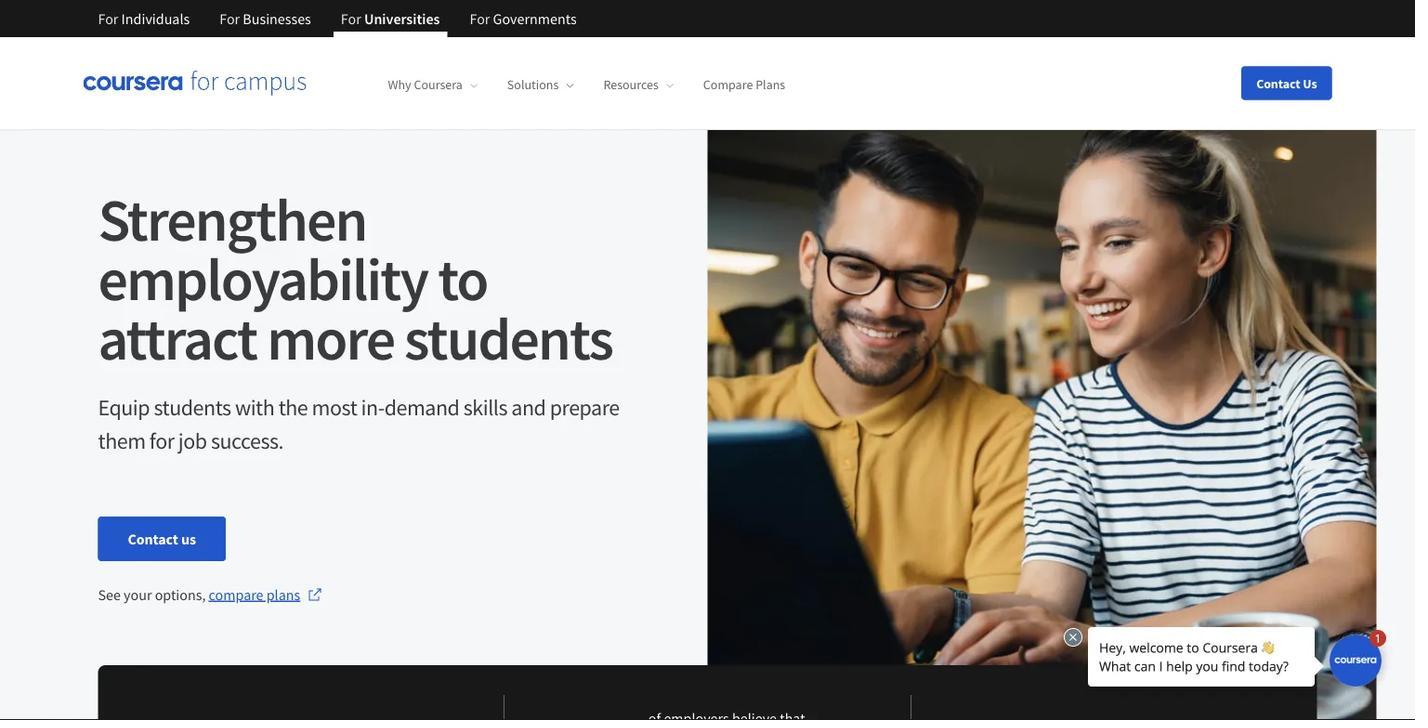 Task type: describe. For each thing, give the bounding box(es) containing it.
compare plans link
[[209, 584, 323, 606]]

resources link
[[604, 76, 674, 93]]

contact for contact us
[[1257, 75, 1301, 92]]

more
[[267, 301, 394, 375]]

skills
[[464, 393, 507, 421]]

us
[[1303, 75, 1317, 92]]

coursera for campus image
[[83, 70, 306, 96]]

banner navigation
[[83, 0, 592, 37]]

for for governments
[[470, 9, 490, 28]]

attract
[[98, 301, 257, 375]]

and
[[511, 393, 546, 421]]

contact us link
[[98, 517, 226, 561]]

demand
[[384, 393, 460, 421]]

for businesses
[[220, 9, 311, 28]]

job
[[178, 427, 207, 454]]

us
[[181, 530, 196, 548]]

contact us
[[128, 530, 196, 548]]

for individuals
[[98, 9, 190, 28]]

your
[[124, 586, 152, 604]]

solutions link
[[507, 76, 574, 93]]

why coursera link
[[388, 76, 478, 93]]

governments
[[493, 9, 577, 28]]

for for individuals
[[98, 9, 118, 28]]

strengthen
[[98, 182, 367, 257]]

businesses
[[243, 9, 311, 28]]



Task type: locate. For each thing, give the bounding box(es) containing it.
the
[[278, 393, 308, 421]]

compare
[[703, 76, 753, 93]]

for left governments
[[470, 9, 490, 28]]

3 for from the left
[[341, 9, 361, 28]]

4 for from the left
[[470, 9, 490, 28]]

universities
[[364, 9, 440, 28]]

2 for from the left
[[220, 9, 240, 28]]

for for universities
[[341, 9, 361, 28]]

in-
[[361, 393, 384, 421]]

for left universities
[[341, 9, 361, 28]]

compare plans link
[[703, 76, 786, 93]]

for left individuals
[[98, 9, 118, 28]]

1 vertical spatial students
[[154, 393, 231, 421]]

success.
[[211, 427, 284, 454]]

contact us button
[[1242, 66, 1332, 100]]

plans
[[266, 586, 300, 604]]

equip students with the most in-demand skills and prepare them for job success.
[[98, 393, 620, 454]]

students
[[404, 301, 613, 375], [154, 393, 231, 421]]

for
[[98, 9, 118, 28], [220, 9, 240, 28], [341, 9, 361, 28], [470, 9, 490, 28]]

contact for contact us
[[128, 530, 178, 548]]

compare plans
[[209, 586, 300, 604]]

why
[[388, 76, 411, 93]]

for universities
[[341, 9, 440, 28]]

plans
[[756, 76, 786, 93]]

0 vertical spatial contact
[[1257, 75, 1301, 92]]

to
[[438, 241, 487, 316]]

1 horizontal spatial contact
[[1257, 75, 1301, 92]]

employability
[[98, 241, 428, 316]]

1 horizontal spatial students
[[404, 301, 613, 375]]

contact us
[[1257, 75, 1317, 92]]

strengthen employability to attract more students
[[98, 182, 613, 375]]

for
[[150, 427, 174, 454]]

for governments
[[470, 9, 577, 28]]

students inside the strengthen employability to attract more students
[[404, 301, 613, 375]]

individuals
[[121, 9, 190, 28]]

contact
[[1257, 75, 1301, 92], [128, 530, 178, 548]]

1 vertical spatial contact
[[128, 530, 178, 548]]

compare
[[209, 586, 264, 604]]

equip
[[98, 393, 150, 421]]

0 horizontal spatial contact
[[128, 530, 178, 548]]

see your options,
[[98, 586, 209, 604]]

solutions
[[507, 76, 559, 93]]

students up the 'job' at the left of page
[[154, 393, 231, 421]]

0 horizontal spatial students
[[154, 393, 231, 421]]

why coursera
[[388, 76, 463, 93]]

options,
[[155, 586, 206, 604]]

contact inside button
[[1257, 75, 1301, 92]]

coursera
[[414, 76, 463, 93]]

resources
[[604, 76, 659, 93]]

students inside 'equip students with the most in-demand skills and prepare them for job success.'
[[154, 393, 231, 421]]

see
[[98, 586, 121, 604]]

0 vertical spatial students
[[404, 301, 613, 375]]

most
[[312, 393, 357, 421]]

compare plans
[[703, 76, 786, 93]]

for left the businesses
[[220, 9, 240, 28]]

1 for from the left
[[98, 9, 118, 28]]

them
[[98, 427, 146, 454]]

for for businesses
[[220, 9, 240, 28]]

students up and
[[404, 301, 613, 375]]

with
[[235, 393, 274, 421]]

prepare
[[550, 393, 620, 421]]



Task type: vqa. For each thing, say whether or not it's contained in the screenshot.
options,
yes



